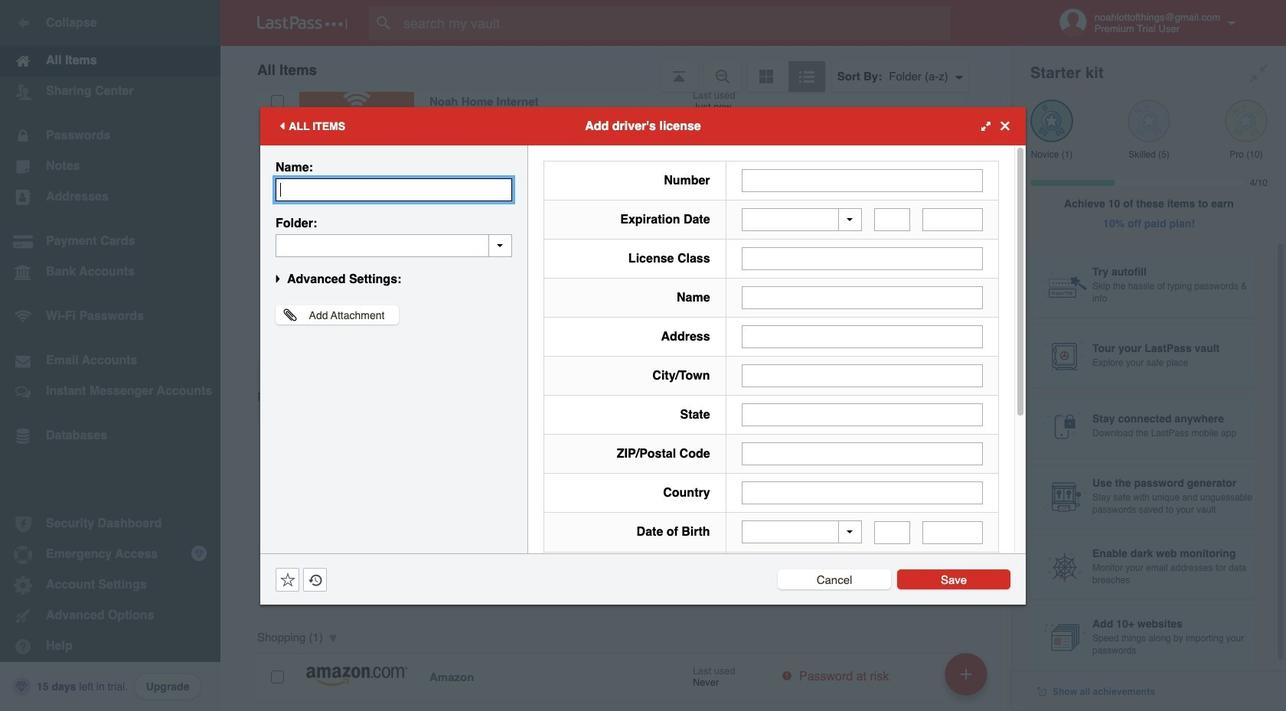 Task type: locate. For each thing, give the bounding box(es) containing it.
main navigation navigation
[[0, 0, 221, 711]]

dialog
[[260, 107, 1026, 711]]

None text field
[[276, 178, 512, 201], [923, 208, 983, 231], [742, 286, 983, 309], [923, 521, 983, 544], [276, 178, 512, 201], [923, 208, 983, 231], [742, 286, 983, 309], [923, 521, 983, 544]]

None text field
[[742, 169, 983, 192], [874, 208, 911, 231], [276, 234, 512, 257], [742, 247, 983, 270], [742, 325, 983, 348], [742, 364, 983, 387], [742, 404, 983, 426], [742, 443, 983, 466], [742, 482, 983, 505], [874, 521, 911, 544], [742, 169, 983, 192], [874, 208, 911, 231], [276, 234, 512, 257], [742, 247, 983, 270], [742, 325, 983, 348], [742, 364, 983, 387], [742, 404, 983, 426], [742, 443, 983, 466], [742, 482, 983, 505], [874, 521, 911, 544]]

lastpass image
[[257, 16, 348, 30]]

vault options navigation
[[221, 46, 1012, 92]]



Task type: describe. For each thing, give the bounding box(es) containing it.
new item navigation
[[939, 649, 997, 711]]

search my vault text field
[[369, 6, 981, 40]]

new item image
[[961, 669, 972, 680]]

Search search field
[[369, 6, 981, 40]]



